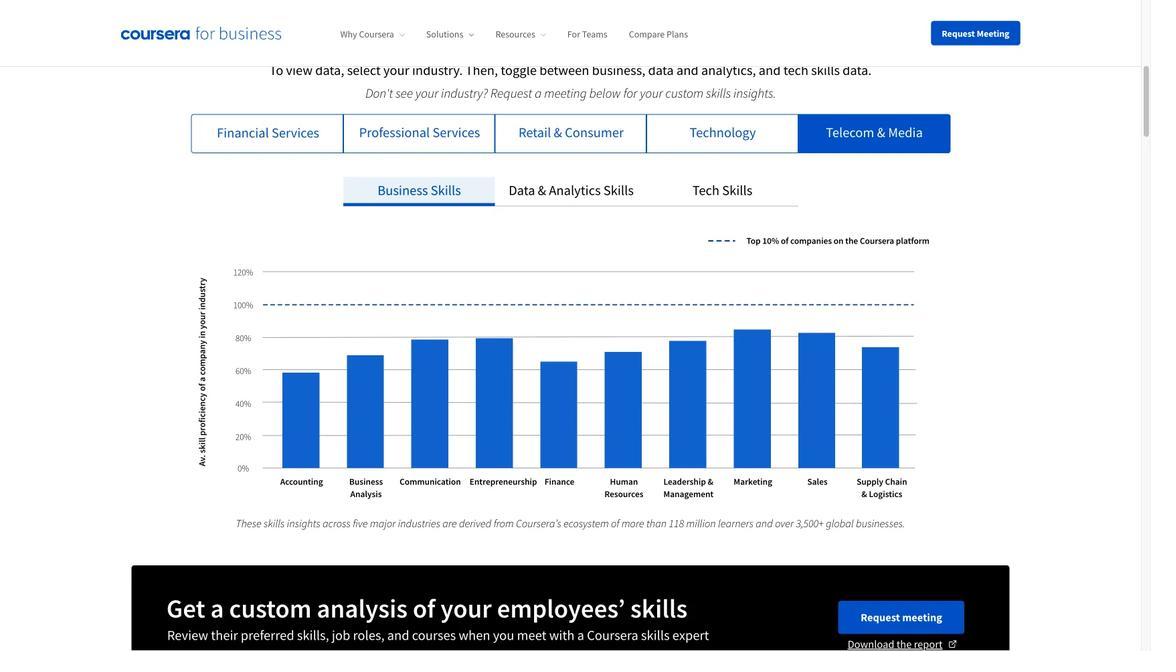 Task type: locate. For each thing, give the bounding box(es) containing it.
plans
[[667, 28, 688, 40]]

for teams link
[[568, 28, 608, 40]]

why coursera
[[340, 28, 394, 40]]

request meeting
[[942, 27, 1010, 39]]

solutions
[[426, 28, 464, 40]]

resources link
[[496, 28, 546, 40]]

for teams
[[568, 28, 608, 40]]

for
[[568, 28, 580, 40]]

compare plans link
[[629, 28, 688, 40]]



Task type: vqa. For each thing, say whether or not it's contained in the screenshot.
Request Meeting
yes



Task type: describe. For each thing, give the bounding box(es) containing it.
request
[[942, 27, 975, 39]]

compare
[[629, 28, 665, 40]]

solutions link
[[426, 28, 474, 40]]

compare plans
[[629, 28, 688, 40]]

resources
[[496, 28, 535, 40]]

why coursera link
[[340, 28, 405, 40]]

coursera
[[359, 28, 394, 40]]

meeting
[[977, 27, 1010, 39]]

coursera for business image
[[121, 26, 282, 40]]

request meeting button
[[931, 21, 1021, 45]]

why
[[340, 28, 357, 40]]

teams
[[582, 28, 608, 40]]



